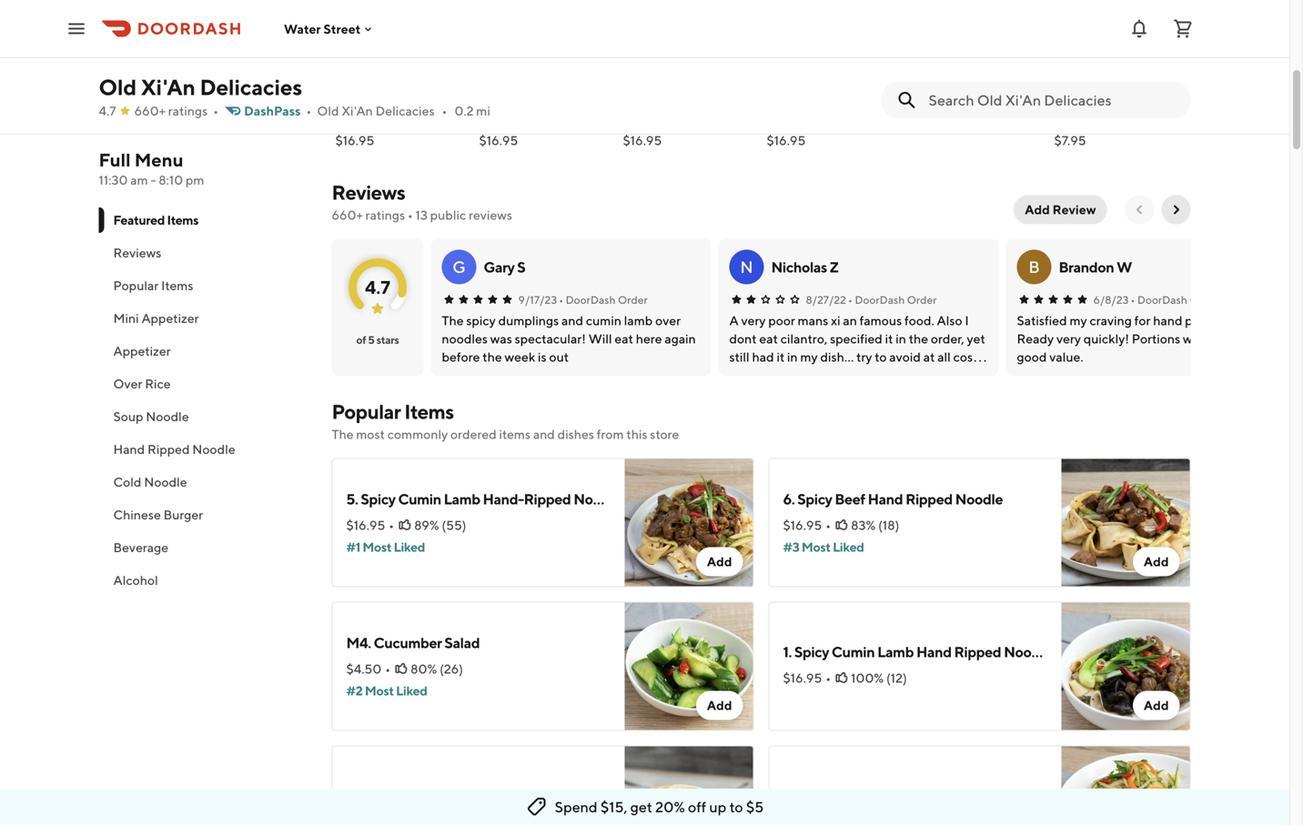 Task type: describe. For each thing, give the bounding box(es) containing it.
noodle inside "button"
[[144, 475, 187, 490]]

89% (55)
[[414, 518, 466, 533]]

public
[[430, 207, 466, 223]]

menu
[[134, 149, 183, 171]]

old xi'an delicacies
[[99, 74, 302, 100]]

in inside 2. spicy beef hand ripped noodle in soup
[[867, 109, 879, 126]]

g
[[452, 257, 466, 277]]

5
[[368, 334, 374, 346]]

this
[[626, 427, 648, 442]]

old for old xi'an delicacies • 0.2 mi
[[317, 103, 339, 118]]

1 vertical spatial 5. spicy cumin lamb hand-ripped noodle
[[346, 491, 621, 508]]

(55)
[[442, 518, 466, 533]]

over rice button
[[99, 368, 310, 400]]

0 horizontal spatial hand-
[[335, 109, 376, 126]]

cold for 9. xi'an cold noodle
[[832, 787, 863, 804]]

full
[[99, 149, 131, 171]]

$16.95 • for 5.
[[346, 518, 394, 533]]

0 vertical spatial appetizer
[[141, 311, 199, 326]]

1 vertical spatial 5. spicy cumin lamb hand-ripped noodle image
[[625, 458, 754, 587]]

noodle inside 1. spicy cumin lamb hand ripped noodle in soup
[[710, 109, 758, 126]]

ordered
[[451, 427, 497, 442]]

burger inside button
[[163, 507, 203, 522]]

6. spicy beef hand ripped noodle $16.95
[[479, 89, 599, 148]]

dashpass •
[[244, 103, 312, 118]]

street
[[323, 21, 361, 36]]

spicy inside 2. spicy beef hand ripped noodle in soup
[[781, 89, 815, 106]]

w
[[1117, 258, 1132, 276]]

hand inside 2. spicy beef hand ripped noodle in soup
[[851, 89, 886, 106]]

chinese burger
[[113, 507, 203, 522]]

cold noodle
[[113, 475, 187, 490]]

brandon
[[1059, 258, 1114, 276]]

#3
[[783, 540, 799, 555]]

1 horizontal spatial 1. spicy cumin lamb hand ripped noodle in soup
[[783, 643, 1102, 661]]

n
[[740, 257, 753, 277]]

add review button
[[1014, 195, 1107, 224]]

b
[[1029, 257, 1040, 277]]

liked down 80%
[[396, 683, 427, 698]]

burger for 15. spicy cumin lamb burger
[[488, 787, 532, 804]]

delicacies for old xi'an delicacies • 0.2 mi
[[375, 103, 435, 118]]

xi'an for 9. xi'an cold noodle
[[797, 787, 830, 804]]

(12)
[[886, 671, 907, 686]]

• inside reviews 660+ ratings • 13 public reviews
[[408, 207, 413, 223]]

9. xi'an cold noodle $10.95
[[911, 89, 1041, 128]]

store
[[650, 427, 679, 442]]

0 vertical spatial 6. spicy beef hand ripped noodle image
[[479, 0, 616, 81]]

660+ inside reviews 660+ ratings • 13 public reviews
[[332, 207, 363, 223]]

liked for hand
[[833, 540, 864, 555]]

1 horizontal spatial 6. spicy beef hand ripped noodle image
[[1062, 458, 1191, 587]]

• doordash order for n
[[848, 293, 937, 306]]

hand ripped noodle button
[[99, 433, 310, 466]]

z
[[830, 258, 839, 276]]

noodle inside 5. spicy cumin lamb hand-ripped noodle
[[335, 129, 383, 147]]

ratings inside reviews 660+ ratings • 13 public reviews
[[366, 207, 405, 223]]

#2 most liked
[[346, 683, 427, 698]]

11:30
[[99, 172, 128, 187]]

commonly
[[387, 427, 448, 442]]

water street button
[[284, 21, 375, 36]]

nicholas
[[771, 258, 827, 276]]

notification bell image
[[1128, 18, 1150, 40]]

reviews 660+ ratings • 13 public reviews
[[332, 181, 512, 223]]

2. spicy beef hand ripped noodle in soup
[[767, 89, 886, 147]]

#3 most liked
[[783, 540, 864, 555]]

reviews button
[[99, 237, 310, 269]]

order for n
[[907, 293, 937, 306]]

stars
[[376, 334, 399, 346]]

alcohol button
[[99, 564, 310, 597]]

old xi'an delicacies • 0.2 mi
[[317, 103, 490, 118]]

9/17/23
[[518, 293, 557, 306]]

appetizer button
[[99, 335, 310, 368]]

2. spicy beef hand ripped noodle in soup image
[[767, 0, 903, 81]]

hand inside button
[[113, 442, 145, 457]]

featured items
[[113, 213, 199, 228]]

660+ ratings •
[[134, 103, 218, 118]]

dashpass
[[244, 103, 301, 118]]

0 vertical spatial 5.
[[335, 89, 347, 106]]

brandon w
[[1059, 258, 1132, 276]]

6/8/23
[[1093, 293, 1129, 306]]

(18)
[[878, 518, 900, 533]]

6. for 6. spicy beef hand ripped noodle $16.95
[[479, 89, 491, 106]]

water street
[[284, 21, 361, 36]]

83% (18)
[[851, 518, 900, 533]]

xi'an for old xi'an delicacies
[[141, 74, 195, 100]]

m4.
[[346, 634, 371, 652]]

• up #2 most liked
[[385, 662, 391, 677]]

$16.95 inside 6. spicy beef hand ripped noodle $16.95
[[479, 133, 518, 148]]

reviews
[[469, 207, 512, 223]]

#1 most liked
[[346, 540, 425, 555]]

0 horizontal spatial 1. spicy cumin lamb hand ripped noodle in soup
[[623, 89, 758, 147]]

lamb inside 15. spicy cumin lamb burger $7.95
[[1054, 109, 1091, 126]]

15. spicy cumin lamb burger
[[346, 787, 532, 804]]

hand ripped noodle
[[113, 442, 235, 457]]

0 vertical spatial 1. spicy cumin lamb hand ripped noodle in soup image
[[623, 0, 759, 81]]

full menu 11:30 am - 8:10 pm
[[99, 149, 204, 187]]

0 vertical spatial 5. spicy cumin lamb hand-ripped noodle
[[335, 89, 469, 147]]

8:10
[[159, 172, 183, 187]]

beverage button
[[99, 531, 310, 564]]

9. for 9. xi'an cold noodle
[[783, 787, 795, 804]]

hand inside 6. spicy beef hand ripped noodle $16.95
[[564, 89, 599, 106]]

ripped inside 1. spicy cumin lamb hand ripped noodle in soup
[[661, 109, 708, 126]]

1 vertical spatial 15. spicy cumin lamb burger image
[[625, 746, 754, 825]]

80% (26)
[[411, 662, 463, 677]]

0 vertical spatial 15. spicy cumin lamb burger image
[[1054, 0, 1191, 81]]

cumin inside 15. spicy cumin lamb burger $7.95
[[1112, 89, 1155, 106]]

• right 6/8/23
[[1131, 293, 1135, 306]]

• right the 9/17/23
[[559, 293, 564, 306]]

-
[[151, 172, 156, 187]]

(26)
[[440, 662, 463, 677]]

83%
[[851, 518, 876, 533]]

pm
[[186, 172, 204, 187]]

cumin inside 5. spicy cumin lamb hand-ripped noodle
[[387, 89, 430, 106]]

soup noodle
[[113, 409, 189, 424]]

gary s
[[484, 258, 525, 276]]

0 vertical spatial 1.
[[623, 89, 632, 106]]

rice
[[145, 376, 171, 391]]

water
[[284, 21, 321, 36]]

add inside button
[[1025, 202, 1050, 217]]

$10.95
[[911, 113, 951, 128]]

cumin inside 1. spicy cumin lamb hand ripped noodle in soup
[[672, 89, 715, 106]]

soup inside 1. spicy cumin lamb hand ripped noodle in soup
[[637, 129, 671, 147]]

get
[[630, 799, 652, 816]]

1 vertical spatial 1.
[[783, 643, 792, 661]]

soup noodle button
[[99, 400, 310, 433]]

to
[[729, 799, 743, 816]]

spend $15, get 20% off up to $5
[[555, 799, 764, 816]]

most for 5.
[[363, 540, 391, 555]]

$16.95 • for 1.
[[783, 671, 831, 686]]

burger for 15. spicy cumin lamb burger $7.95
[[1093, 109, 1138, 126]]

of 5 stars
[[356, 334, 399, 346]]

the
[[332, 427, 354, 442]]

spicy inside 1. spicy cumin lamb hand ripped noodle in soup
[[634, 89, 669, 106]]

13
[[415, 207, 428, 223]]

noodle inside 6. spicy beef hand ripped noodle $16.95
[[529, 109, 577, 126]]

9. xi'an cold noodle
[[783, 787, 914, 804]]

80%
[[411, 662, 437, 677]]



Task type: vqa. For each thing, say whether or not it's contained in the screenshot.
&
no



Task type: locate. For each thing, give the bounding box(es) containing it.
• doordash order for b
[[1131, 293, 1219, 306]]

1 vertical spatial 5.
[[346, 491, 358, 508]]

1 vertical spatial delicacies
[[375, 103, 435, 118]]

15. for 15. spicy cumin lamb burger
[[346, 787, 364, 804]]

beverage
[[113, 540, 168, 555]]

9. inside 9. xi'an cold noodle $10.95
[[911, 89, 922, 106]]

cold noodle button
[[99, 466, 310, 499]]

doordash right the 9/17/23
[[566, 293, 616, 306]]

spend
[[555, 799, 598, 816]]

most
[[363, 540, 391, 555], [802, 540, 831, 555], [365, 683, 394, 698]]

of
[[356, 334, 366, 346]]

0.2
[[455, 103, 474, 118]]

1 horizontal spatial • doordash order
[[848, 293, 937, 306]]

1 vertical spatial ratings
[[366, 207, 405, 223]]

0 horizontal spatial ratings
[[168, 103, 208, 118]]

6. up #3
[[783, 491, 795, 508]]

9. xi'an cold noodle image
[[911, 0, 1047, 81], [1062, 746, 1191, 825]]

0 vertical spatial 6.
[[479, 89, 491, 106]]

noodle inside 9. xi'an cold noodle $10.95
[[993, 89, 1041, 106]]

1 vertical spatial 660+
[[332, 207, 363, 223]]

$16.95 • up #3
[[783, 518, 831, 533]]

reviews
[[332, 181, 405, 204], [113, 245, 161, 260]]

1 vertical spatial old
[[317, 103, 339, 118]]

m4. cucumber salad image
[[625, 602, 754, 731]]

m4. cucumber salad
[[346, 634, 480, 652]]

0 vertical spatial delicacies
[[200, 74, 302, 100]]

most right #1 on the bottom left of the page
[[363, 540, 391, 555]]

0 horizontal spatial 15.
[[346, 787, 364, 804]]

• doordash order for g
[[559, 293, 648, 306]]

order for b
[[1190, 293, 1219, 306]]

liked down 89%
[[394, 540, 425, 555]]

reviews down featured
[[113, 245, 161, 260]]

ripped inside hand ripped noodle button
[[147, 442, 190, 457]]

#1
[[346, 540, 360, 555]]

• doordash order right the 9/17/23
[[559, 293, 648, 306]]

• right 8/27/22
[[848, 293, 853, 306]]

1 horizontal spatial popular
[[332, 400, 401, 424]]

popular for popular items
[[113, 278, 159, 293]]

appetizer
[[141, 311, 199, 326], [113, 344, 171, 359]]

2 vertical spatial items
[[404, 400, 454, 424]]

• up the #1 most liked on the bottom of page
[[389, 518, 394, 533]]

0 horizontal spatial 1.
[[623, 89, 632, 106]]

gary
[[484, 258, 515, 276]]

1 horizontal spatial delicacies
[[375, 103, 435, 118]]

s
[[517, 258, 525, 276]]

doordash right 8/27/22
[[855, 293, 905, 306]]

beef inside 2. spicy beef hand ripped noodle in soup
[[818, 89, 848, 106]]

appetizer down popular items
[[141, 311, 199, 326]]

0 horizontal spatial doordash
[[566, 293, 616, 306]]

doordash for n
[[855, 293, 905, 306]]

2 doordash from the left
[[855, 293, 905, 306]]

ratings down the old xi'an delicacies on the top of the page
[[168, 103, 208, 118]]

1 horizontal spatial xi'an
[[925, 89, 957, 106]]

0 vertical spatial 9.
[[911, 89, 922, 106]]

4.7 up full
[[99, 103, 116, 118]]

1 vertical spatial xi'an
[[797, 787, 830, 804]]

beef for $16.95
[[531, 89, 561, 106]]

1 vertical spatial reviews
[[113, 245, 161, 260]]

ripped inside 5. spicy cumin lamb hand-ripped noodle
[[376, 109, 423, 126]]

100%
[[851, 671, 884, 686]]

most right #3
[[802, 540, 831, 555]]

1 vertical spatial 1. spicy cumin lamb hand ripped noodle in soup
[[783, 643, 1102, 661]]

0 horizontal spatial order
[[618, 293, 648, 306]]

1 horizontal spatial 4.7
[[365, 277, 390, 298]]

20%
[[655, 799, 685, 816]]

1 horizontal spatial hand-
[[483, 491, 524, 508]]

0 horizontal spatial reviews
[[113, 245, 161, 260]]

mini
[[113, 311, 139, 326]]

review
[[1053, 202, 1096, 217]]

spicy inside 6. spicy beef hand ripped noodle $16.95
[[493, 89, 528, 106]]

• up '#3 most liked'
[[826, 518, 831, 533]]

xi'an
[[925, 89, 957, 106], [797, 787, 830, 804]]

1 horizontal spatial 1. spicy cumin lamb hand ripped noodle in soup image
[[1062, 602, 1191, 731]]

cucumber
[[374, 634, 442, 652]]

in inside 1. spicy cumin lamb hand ripped noodle in soup
[[623, 129, 635, 147]]

0 vertical spatial ratings
[[168, 103, 208, 118]]

0 vertical spatial 15.
[[1054, 89, 1072, 106]]

0 horizontal spatial 6.
[[479, 89, 491, 106]]

popular inside popular items the most commonly ordered items and dishes from this store
[[332, 400, 401, 424]]

6. right "0.2"
[[479, 89, 491, 106]]

• doordash order right 8/27/22
[[848, 293, 937, 306]]

0 vertical spatial xi'an
[[925, 89, 957, 106]]

1 vertical spatial 15.
[[346, 787, 364, 804]]

660+ up 'menu' at the left of the page
[[134, 103, 166, 118]]

0 horizontal spatial 9. xi'an cold noodle image
[[911, 0, 1047, 81]]

1 vertical spatial popular
[[332, 400, 401, 424]]

• left 100%
[[826, 671, 831, 686]]

in
[[867, 109, 879, 126], [623, 129, 635, 147], [1054, 643, 1066, 661]]

up
[[709, 799, 727, 816]]

1 horizontal spatial 15. spicy cumin lamb burger image
[[1054, 0, 1191, 81]]

previous image
[[1133, 202, 1147, 217]]

2 vertical spatial in
[[1054, 643, 1066, 661]]

1 vertical spatial appetizer
[[113, 344, 171, 359]]

$16.95 • up the #1 most liked on the bottom of page
[[346, 518, 394, 533]]

items
[[499, 427, 531, 442]]

$16.95 • for 6.
[[783, 518, 831, 533]]

9. right $5
[[783, 787, 795, 804]]

0 horizontal spatial delicacies
[[200, 74, 302, 100]]

popular items the most commonly ordered items and dishes from this store
[[332, 400, 679, 442]]

ripped inside 6. spicy beef hand ripped noodle $16.95
[[479, 109, 526, 126]]

alcohol
[[113, 573, 158, 588]]

1 vertical spatial 4.7
[[365, 277, 390, 298]]

delicacies left "0.2"
[[375, 103, 435, 118]]

3 • doordash order from the left
[[1131, 293, 1219, 306]]

hand
[[564, 89, 599, 106], [851, 89, 886, 106], [623, 109, 658, 126], [113, 442, 145, 457], [868, 491, 903, 508], [916, 643, 952, 661]]

1 vertical spatial 6. spicy beef hand ripped noodle image
[[1062, 458, 1191, 587]]

order for g
[[618, 293, 648, 306]]

5. spicy cumin lamb hand-ripped noodle image
[[335, 0, 472, 81], [625, 458, 754, 587]]

ripped
[[376, 109, 423, 126], [479, 109, 526, 126], [661, 109, 708, 126], [767, 109, 814, 126], [147, 442, 190, 457], [524, 491, 571, 508], [906, 491, 953, 508], [954, 643, 1001, 661]]

0 horizontal spatial 9.
[[783, 787, 795, 804]]

cold inside 9. xi'an cold noodle $10.95
[[960, 89, 991, 106]]

old up 660+ ratings •
[[99, 74, 137, 100]]

xi'an for old xi'an delicacies • 0.2 mi
[[342, 103, 373, 118]]

$5
[[746, 799, 764, 816]]

reviews link
[[332, 181, 405, 204]]

most down "$4.50 •" on the bottom of the page
[[365, 683, 394, 698]]

$4.50
[[346, 662, 382, 677]]

#2
[[346, 683, 363, 698]]

hand- down items
[[483, 491, 524, 508]]

• left "0.2"
[[442, 103, 447, 118]]

1 vertical spatial 9. xi'an cold noodle image
[[1062, 746, 1191, 825]]

0 items, open order cart image
[[1172, 18, 1194, 40]]

popular up the mini
[[113, 278, 159, 293]]

1 horizontal spatial 15.
[[1054, 89, 1072, 106]]

2 • doordash order from the left
[[848, 293, 937, 306]]

doordash for g
[[566, 293, 616, 306]]

spicy inside 15. spicy cumin lamb burger $7.95
[[1074, 89, 1109, 106]]

0 vertical spatial 660+
[[134, 103, 166, 118]]

0 horizontal spatial xi'an
[[141, 74, 195, 100]]

• doordash order
[[559, 293, 648, 306], [848, 293, 937, 306], [1131, 293, 1219, 306]]

2 horizontal spatial in
[[1054, 643, 1066, 661]]

xi'an
[[141, 74, 195, 100], [342, 103, 373, 118]]

salad
[[445, 634, 480, 652]]

1 horizontal spatial doordash
[[855, 293, 905, 306]]

popular for popular items the most commonly ordered items and dishes from this store
[[332, 400, 401, 424]]

items for featured items
[[167, 213, 199, 228]]

most
[[356, 427, 385, 442]]

dishes
[[558, 427, 594, 442]]

soup inside 2. spicy beef hand ripped noodle in soup
[[767, 129, 800, 147]]

items for popular items
[[161, 278, 193, 293]]

0 vertical spatial old
[[99, 74, 137, 100]]

89%
[[414, 518, 439, 533]]

liked down 83%
[[833, 540, 864, 555]]

mini appetizer button
[[99, 302, 310, 335]]

3 doordash from the left
[[1137, 293, 1187, 306]]

burger inside 15. spicy cumin lamb burger $7.95
[[1093, 109, 1138, 126]]

0 horizontal spatial 6. spicy beef hand ripped noodle image
[[479, 0, 616, 81]]

0 horizontal spatial 5. spicy cumin lamb hand-ripped noodle image
[[335, 0, 472, 81]]

15. inside 15. spicy cumin lamb burger $7.95
[[1054, 89, 1072, 106]]

6. for 6. spicy beef hand ripped noodle
[[783, 491, 795, 508]]

9. for 9. xi'an cold noodle $10.95
[[911, 89, 922, 106]]

ripped inside 2. spicy beef hand ripped noodle in soup
[[767, 109, 814, 126]]

1 vertical spatial xi'an
[[342, 103, 373, 118]]

2 order from the left
[[907, 293, 937, 306]]

1.
[[623, 89, 632, 106], [783, 643, 792, 661]]

add
[[425, 47, 450, 62], [569, 47, 594, 62], [713, 47, 738, 62], [856, 47, 881, 62], [1000, 47, 1025, 62], [1144, 47, 1169, 62], [1025, 202, 1050, 217], [707, 554, 732, 569], [1144, 554, 1169, 569], [707, 698, 732, 713], [1144, 698, 1169, 713]]

delicacies
[[200, 74, 302, 100], [375, 103, 435, 118]]

xi'an inside 9. xi'an cold noodle $10.95
[[925, 89, 957, 106]]

popular items
[[113, 278, 193, 293]]

660+ down reviews "link"
[[332, 207, 363, 223]]

4.7 up of 5 stars
[[365, 277, 390, 298]]

popular
[[113, 278, 159, 293], [332, 400, 401, 424]]

1 horizontal spatial old
[[317, 103, 339, 118]]

1 horizontal spatial 9. xi'an cold noodle image
[[1062, 746, 1191, 825]]

0 horizontal spatial popular
[[113, 278, 159, 293]]

$15,
[[601, 799, 627, 816]]

2 horizontal spatial • doordash order
[[1131, 293, 1219, 306]]

reviews for reviews 660+ ratings • 13 public reviews
[[332, 181, 405, 204]]

1 horizontal spatial cold
[[832, 787, 863, 804]]

beef for in
[[818, 89, 848, 106]]

liked
[[394, 540, 425, 555], [833, 540, 864, 555], [396, 683, 427, 698]]

1 vertical spatial items
[[161, 278, 193, 293]]

most for m4.
[[365, 683, 394, 698]]

1 horizontal spatial in
[[867, 109, 879, 126]]

popular inside button
[[113, 278, 159, 293]]

1. spicy cumin lamb hand ripped noodle in soup image
[[623, 0, 759, 81], [1062, 602, 1191, 731]]

1 vertical spatial 1. spicy cumin lamb hand ripped noodle in soup image
[[1062, 602, 1191, 731]]

2 horizontal spatial doordash
[[1137, 293, 1187, 306]]

• doordash order down 'w'
[[1131, 293, 1219, 306]]

1 horizontal spatial reviews
[[332, 181, 405, 204]]

0 horizontal spatial • doordash order
[[559, 293, 648, 306]]

items inside button
[[161, 278, 193, 293]]

delicacies for old xi'an delicacies
[[200, 74, 302, 100]]

6. inside 6. spicy beef hand ripped noodle $16.95
[[479, 89, 491, 106]]

xi'an for 9. xi'an cold noodle $10.95
[[925, 89, 957, 106]]

doordash right 6/8/23
[[1137, 293, 1187, 306]]

• right dashpass
[[306, 103, 312, 118]]

doordash for b
[[1137, 293, 1187, 306]]

noodle inside 2. spicy beef hand ripped noodle in soup
[[816, 109, 864, 126]]

reviews inside 'button'
[[113, 245, 161, 260]]

appetizer up over rice on the left of the page
[[113, 344, 171, 359]]

Item Search search field
[[929, 90, 1176, 110]]

1 horizontal spatial xi'an
[[342, 103, 373, 118]]

•
[[213, 103, 218, 118], [306, 103, 312, 118], [442, 103, 447, 118], [408, 207, 413, 223], [559, 293, 564, 306], [848, 293, 853, 306], [1131, 293, 1135, 306], [389, 518, 394, 533], [826, 518, 831, 533], [385, 662, 391, 677], [826, 671, 831, 686]]

$16.95 • left 100%
[[783, 671, 831, 686]]

from
[[597, 427, 624, 442]]

ratings down reviews "link"
[[366, 207, 405, 223]]

1 vertical spatial in
[[623, 129, 635, 147]]

0 vertical spatial popular
[[113, 278, 159, 293]]

old for old xi'an delicacies
[[99, 74, 137, 100]]

0 vertical spatial cold
[[960, 89, 991, 106]]

order
[[618, 293, 648, 306], [907, 293, 937, 306], [1190, 293, 1219, 306]]

0 vertical spatial reviews
[[332, 181, 405, 204]]

items up the reviews 'button'
[[167, 213, 199, 228]]

xi'an up $10.95
[[925, 89, 957, 106]]

items up commonly
[[404, 400, 454, 424]]

burger
[[1093, 109, 1138, 126], [163, 507, 203, 522], [488, 787, 532, 804]]

off
[[688, 799, 706, 816]]

$4.50 •
[[346, 662, 391, 677]]

5. spicy cumin lamb hand-ripped noodle left mi
[[335, 89, 469, 147]]

1 • doordash order from the left
[[559, 293, 648, 306]]

most for 6.
[[802, 540, 831, 555]]

mi
[[476, 103, 490, 118]]

reviews inside reviews 660+ ratings • 13 public reviews
[[332, 181, 405, 204]]

1 vertical spatial cold
[[113, 475, 141, 490]]

cold inside "button"
[[113, 475, 141, 490]]

15. spicy cumin lamb burger image
[[1054, 0, 1191, 81], [625, 746, 754, 825]]

0 vertical spatial hand-
[[335, 109, 376, 126]]

5. right dashpass •
[[335, 89, 347, 106]]

0 horizontal spatial in
[[623, 129, 635, 147]]

5. spicy cumin lamb hand-ripped noodle
[[335, 89, 469, 147], [346, 491, 621, 508]]

beef inside 6. spicy beef hand ripped noodle $16.95
[[531, 89, 561, 106]]

• down the old xi'an delicacies on the top of the page
[[213, 103, 218, 118]]

items up mini appetizer
[[161, 278, 193, 293]]

0 horizontal spatial 4.7
[[99, 103, 116, 118]]

0 vertical spatial 5. spicy cumin lamb hand-ripped noodle image
[[335, 0, 472, 81]]

1 horizontal spatial 1.
[[783, 643, 792, 661]]

popular up most
[[332, 400, 401, 424]]

5. spicy cumin lamb hand-ripped noodle up (55)
[[346, 491, 621, 508]]

4.7
[[99, 103, 116, 118], [365, 277, 390, 298]]

delicacies up dashpass
[[200, 74, 302, 100]]

beef down '2. spicy beef hand ripped noodle in soup' image
[[818, 89, 848, 106]]

9. up $10.95
[[911, 89, 922, 106]]

soup inside button
[[113, 409, 143, 424]]

beef up 83%
[[835, 491, 865, 508]]

15.
[[1054, 89, 1072, 106], [346, 787, 364, 804]]

reviews down old xi'an delicacies • 0.2 mi
[[332, 181, 405, 204]]

0 horizontal spatial 15. spicy cumin lamb burger image
[[625, 746, 754, 825]]

0 vertical spatial burger
[[1093, 109, 1138, 126]]

15. for 15. spicy cumin lamb burger $7.95
[[1054, 89, 1072, 106]]

9.
[[911, 89, 922, 106], [783, 787, 795, 804]]

xi'an up 660+ ratings •
[[141, 74, 195, 100]]

6.
[[479, 89, 491, 106], [783, 491, 795, 508]]

1 order from the left
[[618, 293, 648, 306]]

items for popular items the most commonly ordered items and dishes from this store
[[404, 400, 454, 424]]

featured
[[113, 213, 165, 228]]

beef right mi
[[531, 89, 561, 106]]

add review
[[1025, 202, 1096, 217]]

liked for lamb
[[394, 540, 425, 555]]

open menu image
[[66, 18, 87, 40]]

0 horizontal spatial 660+
[[134, 103, 166, 118]]

chinese
[[113, 507, 161, 522]]

660+
[[134, 103, 166, 118], [332, 207, 363, 223]]

1 horizontal spatial ratings
[[366, 207, 405, 223]]

5. up #1 on the bottom left of the page
[[346, 491, 358, 508]]

2 horizontal spatial order
[[1190, 293, 1219, 306]]

1 horizontal spatial 9.
[[911, 89, 922, 106]]

1 horizontal spatial burger
[[488, 787, 532, 804]]

1 vertical spatial hand-
[[483, 491, 524, 508]]

1 horizontal spatial 5. spicy cumin lamb hand-ripped noodle image
[[625, 458, 754, 587]]

1 doordash from the left
[[566, 293, 616, 306]]

xi'an right $5
[[797, 787, 830, 804]]

5.
[[335, 89, 347, 106], [346, 491, 358, 508]]

cold for 9. xi'an cold noodle $10.95
[[960, 89, 991, 106]]

6. spicy beef hand ripped noodle image
[[479, 0, 616, 81], [1062, 458, 1191, 587]]

0 vertical spatial in
[[867, 109, 879, 126]]

2 horizontal spatial cold
[[960, 89, 991, 106]]

popular items button
[[99, 269, 310, 302]]

1 horizontal spatial 660+
[[332, 207, 363, 223]]

reviews for reviews
[[113, 245, 161, 260]]

and
[[533, 427, 555, 442]]

3 order from the left
[[1190, 293, 1219, 306]]

0 horizontal spatial cold
[[113, 475, 141, 490]]

cumin
[[387, 89, 430, 106], [672, 89, 715, 106], [1112, 89, 1155, 106], [398, 491, 441, 508], [832, 643, 875, 661], [404, 787, 447, 804]]

items inside popular items the most commonly ordered items and dishes from this store
[[404, 400, 454, 424]]

next image
[[1169, 202, 1184, 217]]

mini appetizer
[[113, 311, 199, 326]]

1. spicy cumin lamb hand ripped noodle in soup up (12)
[[783, 643, 1102, 661]]

6. spicy beef hand ripped noodle
[[783, 491, 1003, 508]]

1 horizontal spatial 6.
[[783, 491, 795, 508]]

soup
[[637, 129, 671, 147], [767, 129, 800, 147], [113, 409, 143, 424], [1069, 643, 1102, 661]]

1. spicy cumin lamb hand ripped noodle in soup left 2.
[[623, 89, 758, 147]]

over rice
[[113, 376, 171, 391]]

• left 13
[[408, 207, 413, 223]]

1 vertical spatial burger
[[163, 507, 203, 522]]

1. spicy cumin lamb hand ripped noodle in soup
[[623, 89, 758, 147], [783, 643, 1102, 661]]

hand- up reviews "link"
[[335, 109, 376, 126]]

old right dashpass •
[[317, 103, 339, 118]]

xi'an right dashpass •
[[342, 103, 373, 118]]

2 vertical spatial cold
[[832, 787, 863, 804]]



